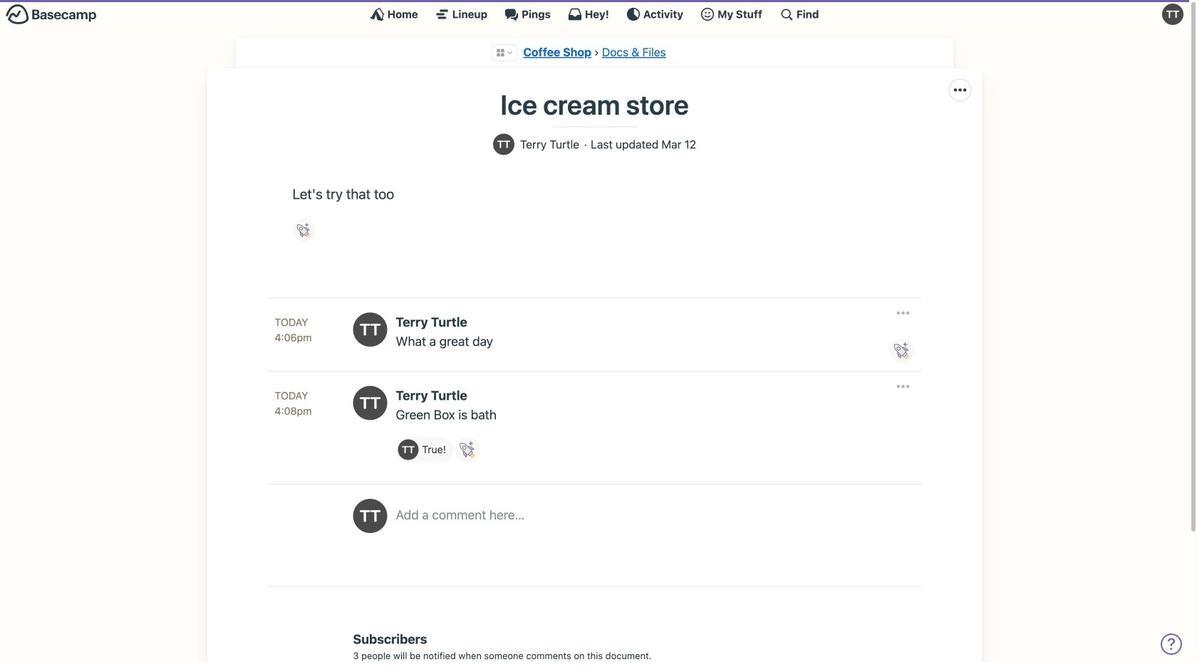 Task type: describe. For each thing, give the bounding box(es) containing it.
terry turtle image inside terry t. boosted the comment with 'true!' element
[[398, 439, 419, 460]]

terry turtle image inside main element
[[1162, 4, 1184, 25]]

main element
[[0, 0, 1189, 28]]



Task type: vqa. For each thing, say whether or not it's contained in the screenshot.
the topmost Terry Turtle image
yes



Task type: locate. For each thing, give the bounding box(es) containing it.
today element up 4:08pm element
[[275, 388, 308, 403]]

terry turtle image
[[1162, 4, 1184, 25], [493, 134, 514, 155], [353, 312, 387, 347], [353, 386, 387, 420], [398, 439, 419, 460]]

1 today element from the top
[[275, 315, 308, 330]]

today element for 4:08pm element
[[275, 388, 308, 403]]

switch accounts image
[[6, 4, 97, 26]]

today element up 4:06pm element
[[275, 315, 308, 330]]

0 vertical spatial today element
[[275, 315, 308, 330]]

1 vertical spatial today element
[[275, 388, 308, 403]]

4:08pm element
[[275, 405, 312, 417]]

today element for 4:06pm element
[[275, 315, 308, 330]]

today element
[[275, 315, 308, 330], [275, 388, 308, 403]]

terry turtle image
[[353, 499, 387, 533]]

terry t. boosted the comment with 'true!' element
[[396, 437, 454, 462]]

mar 12 element
[[662, 138, 696, 151]]

4:06pm element
[[275, 331, 312, 344]]

2 today element from the top
[[275, 388, 308, 403]]

keyboard shortcut: ⌘ + / image
[[780, 7, 794, 21]]



